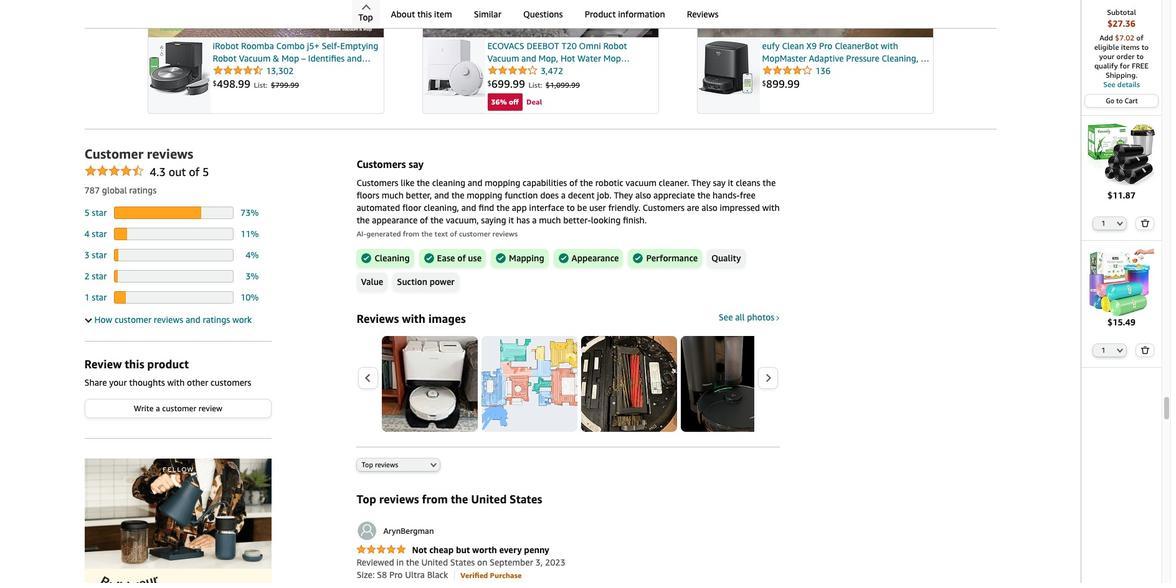 Task type: describe. For each thing, give the bounding box(es) containing it.
arynbergman link
[[357, 520, 434, 542]]

list inside top reviews 'element'
[[382, 336, 1171, 432]]

appreciate
[[653, 190, 695, 201]]

progress bar for 5 star
[[114, 207, 233, 219]]

1 for $11.87
[[1101, 219, 1106, 227]]

every
[[499, 545, 522, 555]]

appearance button
[[554, 249, 623, 268]]

be
[[577, 202, 587, 213]]

progress bar for 4 star
[[114, 228, 233, 240]]

power
[[430, 277, 455, 288]]

see for add
[[1103, 80, 1115, 89]]

cheap
[[429, 545, 454, 555]]

reviews inside customers like the cleaning and mopping capabilities of the robotic vacuum cleaner. they say it cleans the floors much better, and the mopping function does a decent job. they also appreciate the hands-free automated floor cleaning, and find the app interface to be user friendly. customers are also impressed with the appearance of the vacuum, saying it has a much better-looking finish. ai-generated from the text of customer reviews
[[492, 229, 518, 239]]

deal
[[526, 97, 542, 107]]

2 vertical spatial customers
[[643, 202, 685, 213]]

the down cleaning,
[[430, 215, 443, 226]]

1 vertical spatial also
[[702, 202, 717, 213]]

top reviews from the united states
[[357, 492, 542, 506]]

2 vertical spatial customer
[[162, 404, 196, 414]]

with inside customers like the cleaning and mopping capabilities of the robotic vacuum cleaner. they say it cleans the floors much better, and the mopping function does a decent job. they also appreciate the hands-free automated floor cleaning, and find the app interface to be user friendly. customers are also impressed with the appearance of the vacuum, saying it has a much better-looking finish. ai-generated from the text of customer reviews
[[762, 202, 780, 213]]

how customer reviews and ratings work
[[94, 315, 252, 325]]

to inside go to cart "link"
[[1116, 97, 1123, 105]]

september
[[490, 557, 533, 568]]

3
[[84, 250, 90, 260]]

hands-
[[713, 190, 740, 201]]

the up are at right top
[[697, 190, 710, 201]]

go
[[1106, 97, 1115, 105]]

go to cart link
[[1085, 95, 1158, 107]]

$11.87
[[1108, 190, 1136, 200]]

performance button
[[628, 249, 702, 268]]

qualify
[[1094, 61, 1118, 70]]

star for 5 star
[[92, 207, 107, 218]]

the up the saying
[[496, 202, 510, 213]]

reviews for top reviews from the united states
[[379, 492, 419, 506]]

the up the but
[[451, 492, 468, 506]]

write a customer review
[[134, 404, 222, 414]]

customer inside dropdown button
[[115, 315, 151, 325]]

with inside the review this product share your thoughts with other customers
[[167, 378, 185, 388]]

customers
[[211, 378, 251, 388]]

all
[[735, 312, 745, 323]]

1 horizontal spatial with
[[402, 312, 425, 326]]

1.2 gallon/330pcs strong trash bags colorful clear garbage bags by teivio, bathroom trash can bin liners, small plastic bags for home office kitchen, multicolor image
[[1087, 248, 1156, 317]]

your for this
[[109, 378, 127, 388]]

5 star
[[84, 207, 107, 218]]

reviewed in the united states on september 3, 2023
[[357, 557, 565, 568]]

1 horizontal spatial they
[[691, 178, 711, 188]]

of inside the of eligible items to your order to qualify for free shipping.
[[1136, 33, 1144, 42]]

reviews inside dropdown button
[[154, 315, 183, 325]]

on
[[477, 557, 487, 568]]

1 horizontal spatial from
[[422, 492, 448, 506]]

$15.49
[[1108, 317, 1136, 328]]

1 vertical spatial they
[[614, 190, 633, 201]]

0 horizontal spatial states
[[450, 557, 475, 568]]

not cheap but worth every penny link
[[357, 545, 549, 556]]

3 99 from the left
[[787, 77, 800, 90]]

3%
[[246, 271, 259, 282]]

review this product share your thoughts with other customers
[[84, 358, 251, 388]]

of right the out
[[189, 165, 200, 179]]

0 vertical spatial 5
[[202, 165, 209, 179]]

verified
[[460, 571, 488, 580]]

the up ai-
[[357, 215, 370, 226]]

1 vertical spatial united
[[421, 557, 448, 568]]

4.3 out of 5
[[150, 165, 209, 179]]

progress bar for 3 star
[[114, 249, 233, 262]]

star for 4 star
[[92, 229, 107, 239]]

worth
[[472, 545, 497, 555]]

pro
[[389, 570, 403, 580]]

2023
[[545, 557, 565, 568]]

function
[[505, 190, 538, 201]]

and inside dropdown button
[[186, 315, 200, 325]]

about this item
[[391, 9, 452, 19]]

11%
[[240, 229, 259, 239]]

your for eligible
[[1099, 52, 1114, 61]]

previous image
[[365, 373, 372, 383]]

s8
[[377, 570, 387, 580]]

and up vacuum,
[[461, 202, 476, 213]]

review
[[84, 358, 122, 371]]

decent
[[568, 190, 595, 201]]

hommaly 1.2 gallon 240 pcs small black trash bags, strong garbage bags, bathroom trash can bin liners unscented, mini plastic bags for office, waste basket liner, fit 3,4.5,6 liters, 0.5,0.8,1,1.2 gal image
[[1087, 121, 1156, 189]]

dropdown image
[[431, 463, 437, 468]]

list: for 699
[[528, 80, 542, 90]]

3,472 link
[[487, 65, 563, 77]]

0 vertical spatial much
[[382, 190, 404, 201]]

see details link
[[1088, 80, 1155, 89]]

$ for 699
[[487, 79, 491, 87]]

verified purchase
[[460, 571, 522, 580]]

add
[[1100, 33, 1113, 42]]

has
[[516, 215, 530, 226]]

other
[[187, 378, 208, 388]]

cleaning,
[[424, 202, 459, 213]]

$7.02
[[1115, 33, 1134, 42]]

size:
[[357, 570, 375, 580]]

questions
[[523, 9, 563, 19]]

of eligible items to your order to qualify for free shipping.
[[1094, 33, 1149, 80]]

not cheap but worth every penny
[[412, 545, 549, 555]]

write a customer review link
[[85, 400, 271, 418]]

from inside customers like the cleaning and mopping capabilities of the robotic vacuum cleaner. they say it cleans the floors much better, and the mopping function does a decent job. they also appreciate the hands-free automated floor cleaning, and find the app interface to be user friendly. customers are also impressed with the appearance of the vacuum, saying it has a much better-looking finish. ai-generated from the text of customer reviews
[[403, 229, 419, 239]]

dropdown image for $15.49
[[1117, 348, 1123, 353]]

. for 699
[[510, 77, 513, 90]]

the right cleans
[[763, 178, 776, 188]]

3 . from the left
[[785, 77, 787, 90]]

floor
[[402, 202, 421, 213]]

36% off
[[491, 97, 519, 107]]

0 vertical spatial ratings
[[129, 185, 157, 196]]

$1,099.99
[[546, 80, 580, 90]]

mapping button
[[491, 249, 549, 268]]

$27.36
[[1108, 18, 1136, 29]]

$ inside $ 899 . 99
[[762, 79, 766, 87]]

4 star link
[[84, 229, 107, 239]]

information
[[618, 9, 665, 19]]

0 horizontal spatial say
[[409, 158, 424, 171]]

73% link
[[240, 207, 259, 218]]

787 global ratings
[[84, 185, 157, 196]]

expand image
[[85, 316, 92, 323]]

reviews for top reviews
[[375, 461, 398, 469]]

of up decent
[[569, 178, 578, 188]]

star for 1 star
[[92, 292, 107, 303]]

go to cart
[[1106, 97, 1138, 105]]

the down "cleaning"
[[451, 190, 464, 201]]

better,
[[406, 190, 432, 201]]

customers for customers like the cleaning and mopping capabilities of the robotic vacuum cleaner. they say it cleans the floors much better, and the mopping function does a decent job. they also appreciate the hands-free automated floor cleaning, and find the app interface to be user friendly. customers are also impressed with the appearance of the vacuum, saying it has a much better-looking finish. ai-generated from the text of customer reviews
[[357, 178, 398, 188]]

top for top
[[358, 12, 373, 22]]

product information
[[585, 9, 665, 19]]

about
[[391, 9, 415, 19]]

0 vertical spatial mopping
[[485, 178, 520, 188]]

like
[[401, 178, 414, 188]]

review
[[199, 404, 222, 414]]

items
[[1121, 42, 1140, 52]]

4%
[[246, 250, 259, 260]]

to right order
[[1137, 52, 1144, 61]]

next image
[[765, 373, 772, 383]]

13,302
[[266, 65, 294, 76]]

to inside customers like the cleaning and mopping capabilities of the robotic vacuum cleaner. they say it cleans the floors much better, and the mopping function does a decent job. they also appreciate the hands-free automated floor cleaning, and find the app interface to be user friendly. customers are also impressed with the appearance of the vacuum, saying it has a much better-looking finish. ai-generated from the text of customer reviews
[[567, 202, 575, 213]]



Task type: locate. For each thing, give the bounding box(es) containing it.
eligible
[[1094, 42, 1119, 52]]

2 horizontal spatial $
[[762, 79, 766, 87]]

99 for 699
[[513, 77, 525, 90]]

photos
[[747, 312, 775, 323]]

customer reviews
[[84, 146, 193, 162]]

this for product
[[125, 358, 144, 371]]

automated
[[357, 202, 400, 213]]

3 $ from the left
[[762, 79, 766, 87]]

1 vertical spatial it
[[508, 215, 514, 226]]

top reviews
[[362, 461, 398, 469]]

3 star from the top
[[92, 250, 107, 260]]

finish.
[[623, 215, 647, 226]]

. down 13,302 link
[[235, 77, 238, 90]]

0 vertical spatial reviews
[[687, 9, 719, 19]]

app
[[512, 202, 527, 213]]

1 horizontal spatial states
[[510, 492, 542, 506]]

with right impressed
[[762, 202, 780, 213]]

cleans
[[736, 178, 760, 188]]

order
[[1116, 52, 1135, 61]]

united up black
[[421, 557, 448, 568]]

1 vertical spatial this
[[125, 358, 144, 371]]

also down vacuum
[[635, 190, 651, 201]]

top for top reviews from the united states
[[357, 492, 376, 506]]

1 list: from the left
[[254, 80, 268, 90]]

1 . from the left
[[235, 77, 238, 90]]

of right text
[[450, 229, 457, 239]]

looking
[[591, 215, 621, 226]]

a right does
[[561, 190, 566, 201]]

2 . from the left
[[510, 77, 513, 90]]

to right items
[[1142, 42, 1149, 52]]

reviews right information
[[687, 9, 719, 19]]

0 vertical spatial your
[[1099, 52, 1114, 61]]

0 horizontal spatial it
[[508, 215, 514, 226]]

delete image for $11.87
[[1141, 219, 1150, 227]]

1 dropdown image from the top
[[1117, 221, 1123, 226]]

1 horizontal spatial .
[[510, 77, 513, 90]]

say
[[409, 158, 424, 171], [713, 178, 726, 188]]

2 horizontal spatial 99
[[787, 77, 800, 90]]

1 for $15.49
[[1101, 347, 1106, 355]]

list: inside $ 699 . 99 list: $1,099.99
[[528, 80, 542, 90]]

99 for 498
[[238, 77, 250, 90]]

star for 3 star
[[92, 250, 107, 260]]

for
[[1120, 61, 1130, 70]]

list: inside $ 498 . 99 list: $799.99
[[254, 80, 268, 90]]

list
[[109, 0, 1171, 114], [382, 336, 1171, 432]]

1 horizontal spatial this
[[417, 9, 432, 19]]

this left item in the left of the page
[[417, 9, 432, 19]]

1 horizontal spatial reviews
[[687, 9, 719, 19]]

1 vertical spatial a
[[532, 215, 537, 226]]

they up friendly.
[[614, 190, 633, 201]]

united up "worth"
[[471, 492, 507, 506]]

and left work
[[186, 315, 200, 325]]

498
[[217, 77, 235, 90]]

they up are at right top
[[691, 178, 711, 188]]

0 horizontal spatial 5
[[84, 207, 90, 218]]

0 vertical spatial delete image
[[1141, 219, 1150, 227]]

2 dropdown image from the top
[[1117, 348, 1123, 353]]

a right has
[[532, 215, 537, 226]]

see
[[1103, 80, 1115, 89], [719, 312, 733, 323]]

0 vertical spatial states
[[510, 492, 542, 506]]

0 horizontal spatial 99
[[238, 77, 250, 90]]

1 vertical spatial 1
[[84, 292, 90, 303]]

progress bar for 2 star
[[114, 270, 233, 283]]

1 star link
[[84, 292, 107, 303]]

the left text
[[421, 229, 433, 239]]

top reviews element
[[84, 129, 1171, 584]]

see up go
[[1103, 80, 1115, 89]]

0 vertical spatial list
[[109, 0, 1171, 114]]

0 vertical spatial it
[[728, 178, 733, 188]]

99 down 13,302 link
[[238, 77, 250, 90]]

2 vertical spatial a
[[156, 404, 160, 414]]

mapping
[[509, 253, 544, 264]]

99 down 3,472 link
[[513, 77, 525, 90]]

reviews up arynbergman link
[[379, 492, 419, 506]]

2 star link
[[84, 271, 107, 282]]

the up better,
[[417, 178, 430, 188]]

robotic
[[595, 178, 623, 188]]

ratings left work
[[203, 315, 230, 325]]

2 horizontal spatial a
[[561, 190, 566, 201]]

this for item
[[417, 9, 432, 19]]

1 horizontal spatial much
[[539, 215, 561, 226]]

0 horizontal spatial your
[[109, 378, 127, 388]]

to left the be
[[567, 202, 575, 213]]

3 progress bar from the top
[[114, 249, 233, 262]]

1 vertical spatial dropdown image
[[1117, 348, 1123, 353]]

and right "cleaning"
[[468, 178, 483, 188]]

1 vertical spatial states
[[450, 557, 475, 568]]

find
[[479, 202, 494, 213]]

2 horizontal spatial customer
[[459, 229, 491, 239]]

None submit
[[1136, 217, 1153, 230], [1136, 345, 1153, 357], [1136, 217, 1153, 230], [1136, 345, 1153, 357]]

of left use
[[457, 253, 466, 264]]

star for 2 star
[[92, 271, 107, 282]]

1 vertical spatial list
[[382, 336, 1171, 432]]

4 star from the top
[[92, 271, 107, 282]]

1 horizontal spatial 99
[[513, 77, 525, 90]]

1 horizontal spatial $
[[487, 79, 491, 87]]

reviews for reviews with images
[[357, 312, 399, 326]]

from down "appearance"
[[403, 229, 419, 239]]

1 vertical spatial customers
[[357, 178, 398, 188]]

your right share at the bottom left
[[109, 378, 127, 388]]

0 vertical spatial top
[[358, 12, 373, 22]]

list: down 13,302 link
[[254, 80, 268, 90]]

1 vertical spatial customer
[[115, 315, 151, 325]]

star right 2
[[92, 271, 107, 282]]

0 horizontal spatial $
[[213, 79, 217, 87]]

2 horizontal spatial with
[[762, 202, 780, 213]]

saying
[[481, 215, 506, 226]]

11% link
[[240, 229, 259, 239]]

with
[[762, 202, 780, 213], [402, 312, 425, 326], [167, 378, 185, 388]]

ai-
[[357, 229, 366, 239]]

$ 899 . 99
[[762, 77, 800, 90]]

user
[[589, 202, 606, 213]]

item
[[434, 9, 452, 19]]

customers up like
[[357, 158, 406, 171]]

2 $ from the left
[[487, 79, 491, 87]]

ratings down 4.3
[[129, 185, 157, 196]]

much down interface
[[539, 215, 561, 226]]

suction power
[[397, 277, 455, 288]]

0 vertical spatial this
[[417, 9, 432, 19]]

0 horizontal spatial .
[[235, 77, 238, 90]]

product
[[585, 9, 616, 19]]

1 horizontal spatial a
[[532, 215, 537, 226]]

reviews down the saying
[[492, 229, 518, 239]]

2 list: from the left
[[528, 80, 542, 90]]

2 progress bar from the top
[[114, 228, 233, 240]]

star up 4 star
[[92, 207, 107, 218]]

customer right how
[[115, 315, 151, 325]]

1 horizontal spatial list:
[[528, 80, 542, 90]]

reviews up the out
[[147, 146, 193, 162]]

cart
[[1125, 97, 1138, 105]]

say inside customers like the cleaning and mopping capabilities of the robotic vacuum cleaner. they say it cleans the floors much better, and the mopping function does a decent job. they also appreciate the hands-free automated floor cleaning, and find the app interface to be user friendly. customers are also impressed with the appearance of the vacuum, saying it has a much better-looking finish. ai-generated from the text of customer reviews
[[713, 178, 726, 188]]

reviews down value button
[[357, 312, 399, 326]]

reviews for customer reviews
[[147, 146, 193, 162]]

reviews left dropdown icon
[[375, 461, 398, 469]]

states down the but
[[450, 557, 475, 568]]

states
[[510, 492, 542, 506], [450, 557, 475, 568]]

star
[[92, 207, 107, 218], [92, 229, 107, 239], [92, 250, 107, 260], [92, 271, 107, 282], [92, 292, 107, 303]]

2 star
[[84, 271, 107, 282]]

list: for 498
[[254, 80, 268, 90]]

from down dropdown icon
[[422, 492, 448, 506]]

not
[[412, 545, 427, 555]]

0 horizontal spatial also
[[635, 190, 651, 201]]

1 horizontal spatial your
[[1099, 52, 1114, 61]]

1 vertical spatial with
[[402, 312, 425, 326]]

the right in in the bottom left of the page
[[406, 557, 419, 568]]

99 down 136 link
[[787, 77, 800, 90]]

much up 'automated'
[[382, 190, 404, 201]]

friendly.
[[608, 202, 640, 213]]

customers down appreciate
[[643, 202, 685, 213]]

value button
[[357, 273, 388, 292]]

customers up floors
[[357, 178, 398, 188]]

reviews for reviews
[[687, 9, 719, 19]]

1 $ from the left
[[213, 79, 217, 87]]

penny
[[524, 545, 549, 555]]

10%
[[240, 292, 259, 303]]

2 vertical spatial 1
[[1101, 347, 1106, 355]]

with left images
[[402, 312, 425, 326]]

delete image for $15.49
[[1141, 347, 1150, 355]]

ratings
[[129, 185, 157, 196], [203, 315, 230, 325]]

4 progress bar from the top
[[114, 270, 233, 283]]

0 vertical spatial 1
[[1101, 219, 1106, 227]]

your left order
[[1099, 52, 1114, 61]]

see all photos link
[[719, 312, 780, 323]]

5 star from the top
[[92, 292, 107, 303]]

3,
[[535, 557, 543, 568]]

this inside the review this product share your thoughts with other customers
[[125, 358, 144, 371]]

1 horizontal spatial say
[[713, 178, 726, 188]]

customer left review
[[162, 404, 196, 414]]

better-
[[563, 215, 591, 226]]

dropdown image down $11.87
[[1117, 221, 1123, 226]]

say up hands-
[[713, 178, 726, 188]]

0 horizontal spatial from
[[403, 229, 419, 239]]

progress bar
[[114, 207, 233, 219], [114, 228, 233, 240], [114, 249, 233, 262], [114, 270, 233, 283], [114, 292, 233, 304]]

0 horizontal spatial they
[[614, 190, 633, 201]]

1 delete image from the top
[[1141, 219, 1150, 227]]

cleaning
[[432, 178, 465, 188]]

see for reviews with images
[[719, 312, 733, 323]]

1 vertical spatial see
[[719, 312, 733, 323]]

1 vertical spatial say
[[713, 178, 726, 188]]

| image
[[454, 571, 455, 580]]

1 99 from the left
[[238, 77, 250, 90]]

136
[[815, 65, 831, 76]]

73%
[[240, 207, 259, 218]]

details
[[1117, 80, 1140, 89]]

$ down 136 link
[[762, 79, 766, 87]]

0 vertical spatial united
[[471, 492, 507, 506]]

say up like
[[409, 158, 424, 171]]

write
[[134, 404, 154, 414]]

$ inside $ 498 . 99 list: $799.99
[[213, 79, 217, 87]]

0 horizontal spatial see
[[719, 312, 733, 323]]

1 horizontal spatial ratings
[[203, 315, 230, 325]]

. for 498
[[235, 77, 238, 90]]

of right $7.02
[[1136, 33, 1144, 42]]

0 vertical spatial a
[[561, 190, 566, 201]]

0 horizontal spatial reviews
[[357, 312, 399, 326]]

reviews up product
[[154, 315, 183, 325]]

your inside the of eligible items to your order to qualify for free shipping.
[[1099, 52, 1114, 61]]

reviews with images
[[357, 312, 466, 326]]

performance
[[646, 253, 698, 264]]

0 vertical spatial with
[[762, 202, 780, 213]]

reviews inside 'element'
[[357, 312, 399, 326]]

ease of use button
[[419, 249, 486, 268]]

1 vertical spatial top
[[362, 461, 373, 469]]

2 99 from the left
[[513, 77, 525, 90]]

$ 498 . 99 list: $799.99
[[213, 77, 299, 90]]

the up decent
[[580, 178, 593, 188]]

progress bar for 1 star
[[114, 292, 233, 304]]

dropdown image down the $15.49
[[1117, 348, 1123, 353]]

appearance
[[572, 253, 619, 264]]

5 up 4
[[84, 207, 90, 218]]

also right are at right top
[[702, 202, 717, 213]]

1 star
[[84, 292, 107, 303]]

see left "all"
[[719, 312, 733, 323]]

your inside the review this product share your thoughts with other customers
[[109, 378, 127, 388]]

2 vertical spatial with
[[167, 378, 185, 388]]

1 horizontal spatial united
[[471, 492, 507, 506]]

$799.99
[[271, 80, 299, 90]]

1 vertical spatial from
[[422, 492, 448, 506]]

0 horizontal spatial much
[[382, 190, 404, 201]]

similar
[[474, 9, 501, 19]]

share
[[84, 378, 107, 388]]

text
[[435, 229, 448, 239]]

0 horizontal spatial a
[[156, 404, 160, 414]]

1 inside top reviews 'element'
[[84, 292, 90, 303]]

list: up deal
[[528, 80, 542, 90]]

ratings inside dropdown button
[[203, 315, 230, 325]]

it left has
[[508, 215, 514, 226]]

0 vertical spatial from
[[403, 229, 419, 239]]

699
[[491, 77, 510, 90]]

0 horizontal spatial list:
[[254, 80, 268, 90]]

free
[[1132, 61, 1149, 70]]

1 horizontal spatial also
[[702, 202, 717, 213]]

mopping up the find
[[467, 190, 502, 201]]

5 progress bar from the top
[[114, 292, 233, 304]]

$ up 36%
[[487, 79, 491, 87]]

0 vertical spatial they
[[691, 178, 711, 188]]

0 vertical spatial say
[[409, 158, 424, 171]]

dropdown image
[[1117, 221, 1123, 226], [1117, 348, 1123, 353]]

1 vertical spatial ratings
[[203, 315, 230, 325]]

this up "thoughts"
[[125, 358, 144, 371]]

1 vertical spatial reviews
[[357, 312, 399, 326]]

1 horizontal spatial 5
[[202, 165, 209, 179]]

2 delete image from the top
[[1141, 347, 1150, 355]]

0 horizontal spatial with
[[167, 378, 185, 388]]

0 vertical spatial customers
[[357, 158, 406, 171]]

2 star from the top
[[92, 229, 107, 239]]

from
[[403, 229, 419, 239], [422, 492, 448, 506]]

1 vertical spatial delete image
[[1141, 347, 1150, 355]]

0 horizontal spatial united
[[421, 557, 448, 568]]

size: s8 pro ultra black
[[357, 570, 448, 580]]

1 star from the top
[[92, 207, 107, 218]]

1 vertical spatial mopping
[[467, 190, 502, 201]]

top for top reviews
[[362, 461, 373, 469]]

2 horizontal spatial .
[[785, 77, 787, 90]]

job.
[[597, 190, 612, 201]]

customers for customers say
[[357, 158, 406, 171]]

$ down 13,302 link
[[213, 79, 217, 87]]

generated
[[366, 229, 401, 239]]

see inside top reviews 'element'
[[719, 312, 733, 323]]

1 horizontal spatial see
[[1103, 80, 1115, 89]]

1 progress bar from the top
[[114, 207, 233, 219]]

3 star link
[[84, 250, 107, 260]]

1 horizontal spatial it
[[728, 178, 733, 188]]

states up penny
[[510, 492, 542, 506]]

list containing 498
[[109, 0, 1171, 114]]

0 horizontal spatial this
[[125, 358, 144, 371]]

a right write
[[156, 404, 160, 414]]

dropdown image for $11.87
[[1117, 221, 1123, 226]]

0 horizontal spatial customer
[[115, 315, 151, 325]]

5 right the out
[[202, 165, 209, 179]]

star right 4
[[92, 229, 107, 239]]

0 vertical spatial see
[[1103, 80, 1115, 89]]

1 vertical spatial much
[[539, 215, 561, 226]]

of
[[1136, 33, 1144, 42], [189, 165, 200, 179], [569, 178, 578, 188], [420, 215, 428, 226], [450, 229, 457, 239], [457, 253, 466, 264]]

delete image
[[1141, 219, 1150, 227], [1141, 347, 1150, 355]]

reviewed
[[357, 557, 394, 568]]

$ inside $ 699 . 99 list: $1,099.99
[[487, 79, 491, 87]]

2 vertical spatial top
[[357, 492, 376, 506]]

customer inside customers like the cleaning and mopping capabilities of the robotic vacuum cleaner. they say it cleans the floors much better, and the mopping function does a decent job. they also appreciate the hands-free automated floor cleaning, and find the app interface to be user friendly. customers are also impressed with the appearance of the vacuum, saying it has a much better-looking finish. ai-generated from the text of customer reviews
[[459, 229, 491, 239]]

1 vertical spatial 5
[[84, 207, 90, 218]]

how
[[94, 315, 112, 325]]

and up cleaning,
[[434, 190, 449, 201]]

to right go
[[1116, 97, 1123, 105]]

vacuum
[[626, 178, 656, 188]]

0 vertical spatial customer
[[459, 229, 491, 239]]

0 vertical spatial dropdown image
[[1117, 221, 1123, 226]]

. up off
[[510, 77, 513, 90]]

star down 2 star "link"
[[92, 292, 107, 303]]

images
[[428, 312, 466, 326]]

of inside button
[[457, 253, 466, 264]]

2
[[84, 271, 90, 282]]

much
[[382, 190, 404, 201], [539, 215, 561, 226]]

mopping up function
[[485, 178, 520, 188]]

out
[[169, 165, 186, 179]]

$ for 498
[[213, 79, 217, 87]]

product
[[147, 358, 189, 371]]

with down product
[[167, 378, 185, 388]]

arynbergman
[[383, 526, 434, 536]]

0 vertical spatial also
[[635, 190, 651, 201]]

shipping.
[[1106, 70, 1137, 80]]

1 vertical spatial your
[[109, 378, 127, 388]]

it up hands-
[[728, 178, 733, 188]]

customer down vacuum,
[[459, 229, 491, 239]]

. down 136 link
[[785, 77, 787, 90]]

thoughts
[[129, 378, 165, 388]]

1 horizontal spatial customer
[[162, 404, 196, 414]]

cleaner.
[[659, 178, 689, 188]]

star right 3
[[92, 250, 107, 260]]

of down floor on the top left of the page
[[420, 215, 428, 226]]

0 horizontal spatial ratings
[[129, 185, 157, 196]]

quality
[[711, 253, 741, 264]]



Task type: vqa. For each thing, say whether or not it's contained in the screenshot.
the Search IMAGE
no



